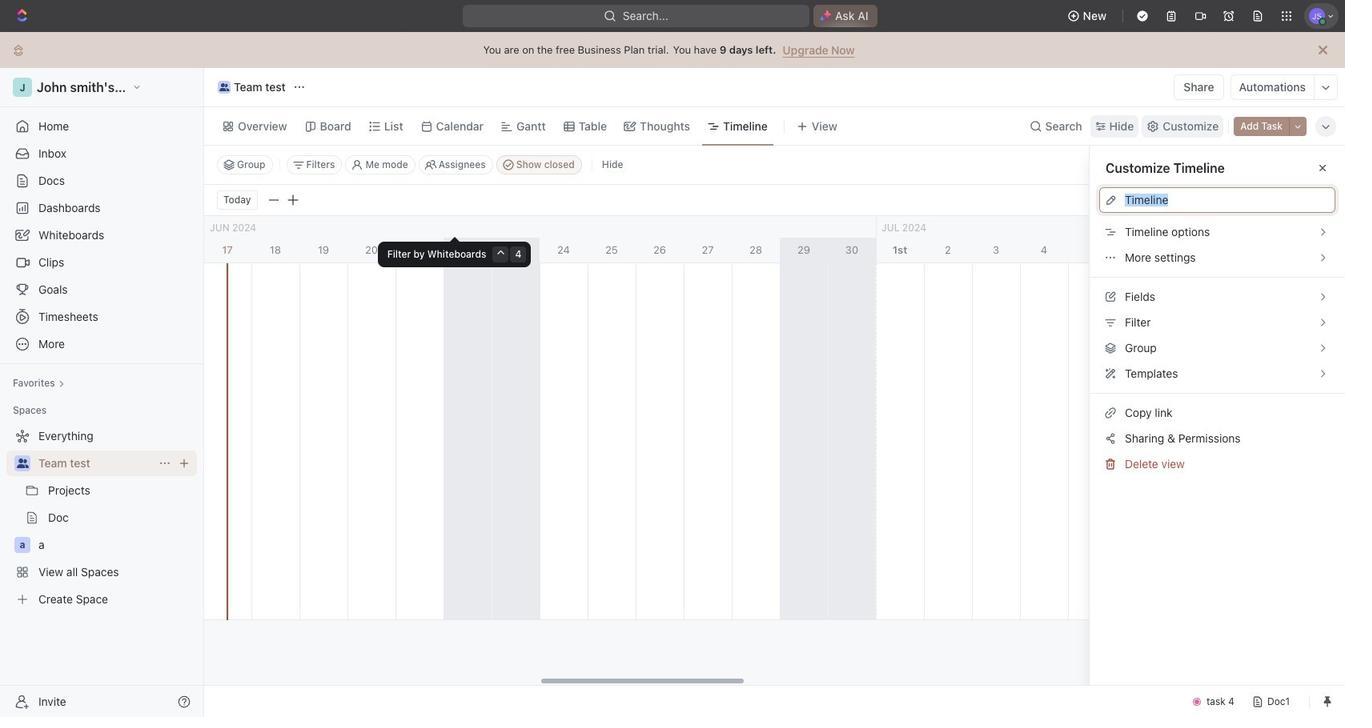 Task type: describe. For each thing, give the bounding box(es) containing it.
user group image
[[219, 83, 229, 91]]

tree inside sidebar navigation
[[6, 424, 197, 613]]

a, , element
[[14, 538, 30, 554]]



Task type: vqa. For each thing, say whether or not it's contained in the screenshot.
Use Cases
no



Task type: locate. For each thing, give the bounding box(es) containing it.
john smith's workspace, , element
[[13, 78, 32, 97]]

tree
[[6, 424, 197, 613]]

None text field
[[1126, 194, 1329, 207]]

Search tasks... text field
[[1176, 153, 1336, 177]]

sidebar navigation
[[0, 68, 207, 718]]

user group image
[[16, 459, 28, 469]]



